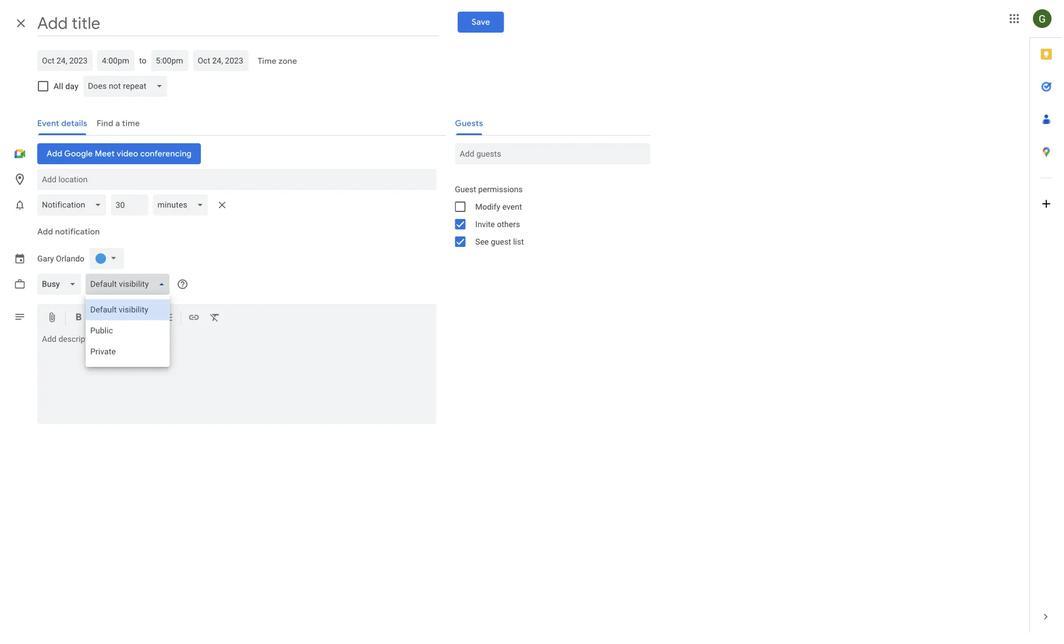 Task type: vqa. For each thing, say whether or not it's contained in the screenshot.
the "Bulleted list" icon
yes



Task type: describe. For each thing, give the bounding box(es) containing it.
visibility list box
[[86, 295, 170, 367]]

day
[[65, 81, 79, 91]]

permissions
[[478, 184, 523, 194]]

invite others
[[476, 219, 520, 229]]

add notification
[[37, 227, 100, 237]]

gary orlando
[[37, 254, 85, 263]]

time zone
[[258, 56, 297, 66]]

orlando
[[56, 254, 85, 263]]

private option
[[86, 341, 170, 362]]

event
[[503, 202, 522, 211]]

formatting options toolbar
[[37, 304, 437, 332]]

guest
[[455, 184, 476, 194]]

add
[[37, 227, 53, 237]]

italic image
[[94, 312, 105, 325]]

numbered list image
[[141, 312, 153, 325]]

End time text field
[[156, 54, 184, 68]]

public option
[[86, 320, 170, 341]]

notification
[[55, 227, 100, 237]]

insert link image
[[188, 312, 200, 325]]

Location text field
[[42, 169, 432, 190]]

see
[[476, 237, 489, 246]]

Start time text field
[[102, 54, 130, 68]]

remove formatting image
[[209, 312, 221, 325]]

add notification button
[[33, 218, 104, 246]]



Task type: locate. For each thing, give the bounding box(es) containing it.
group
[[446, 181, 651, 250]]

Description text field
[[37, 334, 437, 422]]

guest permissions
[[455, 184, 523, 194]]

see guest list
[[476, 237, 524, 246]]

underline image
[[115, 312, 126, 325]]

guest
[[491, 237, 511, 246]]

Guests text field
[[460, 143, 646, 164]]

Start date text field
[[42, 54, 88, 68]]

to
[[139, 56, 146, 65]]

save button
[[458, 12, 504, 33]]

modify event
[[476, 202, 522, 211]]

tab list
[[1030, 38, 1063, 601]]

End date text field
[[198, 54, 244, 68]]

modify
[[476, 202, 501, 211]]

zone
[[279, 56, 297, 66]]

Title text field
[[37, 10, 439, 36]]

all
[[54, 81, 63, 91]]

time zone button
[[253, 51, 302, 72]]

gary
[[37, 254, 54, 263]]

time
[[258, 56, 277, 66]]

default visibility option
[[86, 299, 170, 320]]

bulleted list image
[[162, 312, 174, 325]]

others
[[497, 219, 520, 229]]

group containing guest permissions
[[446, 181, 651, 250]]

list
[[513, 237, 524, 246]]

None field
[[83, 76, 172, 97], [37, 195, 111, 216], [153, 195, 213, 216], [37, 274, 86, 295], [86, 274, 174, 295], [83, 76, 172, 97], [37, 195, 111, 216], [153, 195, 213, 216], [37, 274, 86, 295], [86, 274, 174, 295]]

all day
[[54, 81, 79, 91]]

save
[[472, 17, 490, 27]]

Minutes in advance for notification number field
[[116, 195, 144, 216]]

bold image
[[73, 312, 84, 325]]

invite
[[476, 219, 495, 229]]

30 minutes before element
[[37, 192, 232, 218]]



